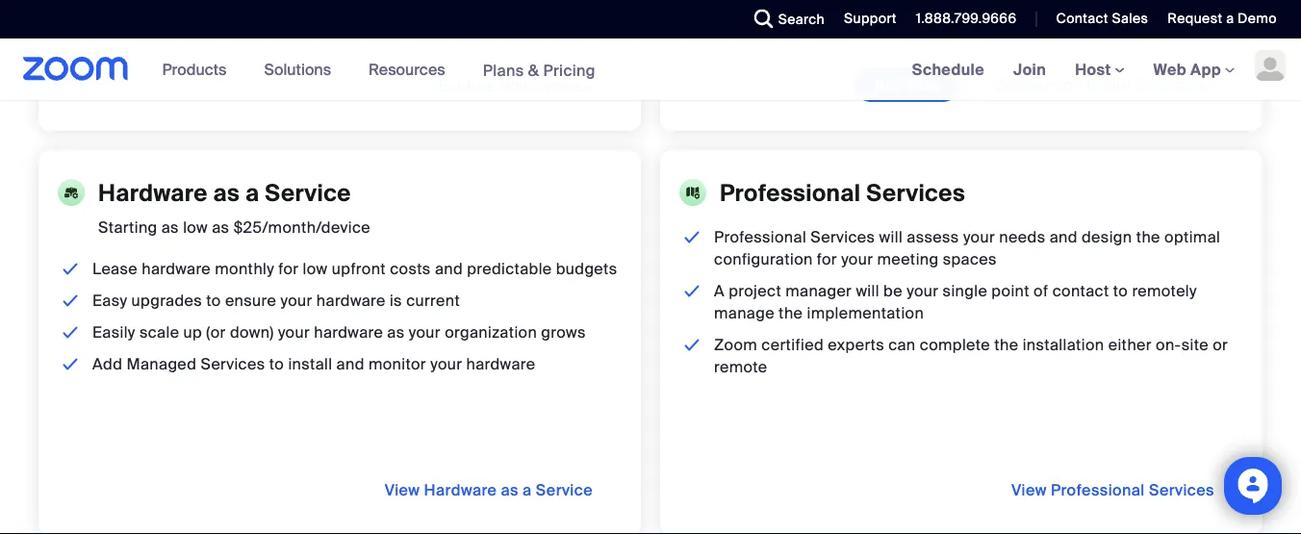 Task type: locate. For each thing, give the bounding box(es) containing it.
low right starting
[[183, 218, 208, 238]]

1 horizontal spatial view
[[1012, 480, 1047, 500]]

banner
[[0, 39, 1302, 102]]

managed
[[127, 354, 197, 375]]

professional services will assess your needs and design the optimal configuration for your meeting spaces
[[714, 227, 1221, 270]]

add managed services to install and monitor your hardware
[[92, 354, 536, 375]]

0 horizontal spatial service
[[265, 178, 351, 208]]

1 vertical spatial service
[[536, 480, 593, 500]]

meetings navigation
[[898, 39, 1302, 102]]

to left the install
[[269, 354, 284, 375]]

easily
[[92, 323, 136, 343]]

ensure
[[225, 291, 277, 311]]

optimal
[[1165, 227, 1221, 247]]

hardware as a service starting as low as $25/month/device
[[98, 178, 371, 238]]

2 horizontal spatial a
[[1227, 10, 1235, 27]]

install
[[288, 354, 333, 375]]

ok image for lease hardware monthly for low upfront costs and predictable budgets
[[59, 258, 82, 280]]

the
[[1137, 227, 1161, 247], [779, 303, 803, 324], [995, 335, 1019, 355]]

ok image left easy
[[59, 290, 82, 312]]

view
[[385, 480, 420, 500], [1012, 480, 1047, 500]]

for
[[817, 249, 838, 270], [279, 259, 299, 279]]

to
[[1114, 281, 1129, 301], [206, 291, 221, 311], [269, 354, 284, 375]]

(or
[[206, 323, 226, 343]]

view inside view hardware as a service "link"
[[385, 480, 420, 500]]

web app button
[[1154, 59, 1235, 79]]

professional services
[[720, 178, 966, 208]]

1 horizontal spatial for
[[817, 249, 838, 270]]

buy
[[875, 75, 903, 95]]

0 vertical spatial the
[[1137, 227, 1161, 247]]

ok image for add managed services to install and monitor your hardware
[[59, 353, 82, 376]]

1 vertical spatial low
[[303, 259, 328, 279]]

1 horizontal spatial and
[[435, 259, 463, 279]]

ok image for easy upgrades to ensure your hardware is current
[[59, 290, 82, 312]]

a
[[1227, 10, 1235, 27], [245, 178, 259, 208], [523, 480, 532, 500]]

search
[[779, 10, 825, 28]]

1 view from the left
[[385, 480, 420, 500]]

0 horizontal spatial low
[[183, 218, 208, 238]]

1 horizontal spatial the
[[995, 335, 1019, 355]]

1 vertical spatial the
[[779, 303, 803, 324]]

view hardware as a service
[[385, 480, 593, 500]]

low down $25/month/device on the top left
[[303, 259, 328, 279]]

0 horizontal spatial a
[[245, 178, 259, 208]]

1 horizontal spatial to
[[269, 354, 284, 375]]

service
[[265, 178, 351, 208], [536, 480, 593, 500]]

starting
[[98, 218, 157, 238]]

request a demo
[[1168, 10, 1278, 27]]

2 horizontal spatial and
[[1050, 227, 1078, 247]]

resources button
[[369, 39, 454, 100]]

host
[[1076, 59, 1116, 79]]

conference room connector
[[994, 75, 1215, 95]]

to right contact
[[1114, 281, 1129, 301]]

upgrades
[[132, 291, 202, 311]]

support link
[[830, 0, 902, 39], [844, 10, 897, 27]]

the right "design"
[[1137, 227, 1161, 247]]

will
[[880, 227, 903, 247], [856, 281, 880, 301]]

zoom logo image
[[23, 57, 129, 81]]

monthly
[[215, 259, 275, 279]]

ok image for professional services will assess your needs and design the optimal configuration for your meeting spaces
[[681, 226, 704, 248]]

for up easy upgrades to ensure your hardware is current
[[279, 259, 299, 279]]

ok image left zoom
[[681, 334, 704, 356]]

installation
[[1023, 335, 1105, 355]]

support link right search
[[830, 0, 902, 39]]

profile picture image
[[1256, 50, 1286, 81]]

your
[[964, 227, 996, 247], [842, 249, 874, 270], [907, 281, 939, 301], [281, 291, 313, 311], [278, 323, 310, 343], [409, 323, 441, 343], [431, 354, 463, 375]]

0 vertical spatial hardware
[[98, 178, 208, 208]]

0 vertical spatial professional
[[720, 178, 861, 208]]

down)
[[230, 323, 274, 343]]

ok image
[[681, 280, 704, 302], [59, 290, 82, 312], [59, 322, 82, 344], [681, 334, 704, 356]]

professional
[[720, 178, 861, 208], [714, 227, 807, 247], [1051, 480, 1146, 500]]

2 view from the left
[[1012, 480, 1047, 500]]

design
[[1082, 227, 1133, 247]]

your up manager
[[842, 249, 874, 270]]

explore workspaces link
[[420, 69, 612, 102]]

0 vertical spatial and
[[1050, 227, 1078, 247]]

either
[[1109, 335, 1152, 355]]

1 horizontal spatial a
[[523, 480, 532, 500]]

0 vertical spatial low
[[183, 218, 208, 238]]

a
[[714, 281, 725, 301]]

easy
[[92, 291, 127, 311]]

0 horizontal spatial and
[[337, 354, 365, 375]]

schedule link
[[898, 39, 999, 100]]

hardware up upgrades
[[142, 259, 211, 279]]

hardware
[[98, 178, 208, 208], [424, 480, 497, 500]]

will up implementation
[[856, 281, 880, 301]]

products
[[162, 59, 227, 79]]

professional for professional services will assess your needs and design the optimal configuration for your meeting spaces
[[714, 227, 807, 247]]

hardware
[[142, 259, 211, 279], [317, 291, 386, 311], [314, 323, 383, 343], [467, 354, 536, 375]]

1 horizontal spatial service
[[536, 480, 593, 500]]

or
[[1213, 335, 1229, 355]]

conference
[[994, 75, 1083, 95]]

to up (or
[[206, 291, 221, 311]]

explore workspaces
[[439, 76, 593, 96]]

zoom
[[714, 335, 758, 355]]

zoom certified experts can complete the installation either on-site or remote
[[714, 335, 1229, 377]]

hardware inside "link"
[[424, 480, 497, 500]]

be
[[884, 281, 903, 301]]

now
[[907, 75, 940, 95]]

will up meeting
[[880, 227, 903, 247]]

budgets
[[556, 259, 618, 279]]

and inside professional services will assess your needs and design the optimal configuration for your meeting spaces
[[1050, 227, 1078, 247]]

view for view professional services
[[1012, 480, 1047, 500]]

1 horizontal spatial low
[[303, 259, 328, 279]]

support link up buy
[[844, 10, 897, 27]]

explore
[[439, 76, 496, 96]]

is
[[390, 291, 402, 311]]

solutions
[[264, 59, 331, 79]]

conference room connector link
[[975, 68, 1234, 101]]

2 vertical spatial ok image
[[59, 353, 82, 376]]

project
[[729, 281, 782, 301]]

2 horizontal spatial the
[[1137, 227, 1161, 247]]

the inside a project manager will be your single point of contact to remotely manage the implementation
[[779, 303, 803, 324]]

ok image left a
[[681, 280, 704, 302]]

implementation
[[807, 303, 924, 324]]

a inside hardware as a service starting as low as $25/month/device
[[245, 178, 259, 208]]

2 vertical spatial the
[[995, 335, 1019, 355]]

easy upgrades to ensure your hardware is current
[[92, 291, 460, 311]]

plans
[[483, 60, 524, 80]]

hardware inside hardware as a service starting as low as $25/month/device
[[98, 178, 208, 208]]

ok image
[[681, 226, 704, 248], [59, 258, 82, 280], [59, 353, 82, 376]]

ok image left "easily"
[[59, 322, 82, 344]]

and down easily scale up (or down) your hardware as your organization grows
[[337, 354, 365, 375]]

1 vertical spatial professional
[[714, 227, 807, 247]]

and right "needs"
[[1050, 227, 1078, 247]]

professional inside professional services will assess your needs and design the optimal configuration for your meeting spaces
[[714, 227, 807, 247]]

0 horizontal spatial view
[[385, 480, 420, 500]]

assess
[[907, 227, 960, 247]]

the up the certified
[[779, 303, 803, 324]]

1 vertical spatial ok image
[[59, 258, 82, 280]]

the inside professional services will assess your needs and design the optimal configuration for your meeting spaces
[[1137, 227, 1161, 247]]

view inside view professional services link
[[1012, 480, 1047, 500]]

0 horizontal spatial hardware
[[98, 178, 208, 208]]

0 vertical spatial service
[[265, 178, 351, 208]]

0 vertical spatial will
[[880, 227, 903, 247]]

1 vertical spatial a
[[245, 178, 259, 208]]

2 horizontal spatial to
[[1114, 281, 1129, 301]]

1 horizontal spatial hardware
[[424, 480, 497, 500]]

2 vertical spatial a
[[523, 480, 532, 500]]

banner containing products
[[0, 39, 1302, 102]]

for up manager
[[817, 249, 838, 270]]

1 vertical spatial will
[[856, 281, 880, 301]]

services
[[867, 178, 966, 208], [811, 227, 876, 247], [201, 354, 265, 375], [1150, 480, 1215, 500]]

service inside hardware as a service starting as low as $25/month/device
[[265, 178, 351, 208]]

host button
[[1076, 59, 1125, 79]]

ok image for a project manager will be your single point of contact to remotely manage the implementation
[[681, 280, 704, 302]]

on-
[[1156, 335, 1182, 355]]

join link
[[999, 39, 1061, 100]]

sales
[[1113, 10, 1149, 27]]

schedule
[[912, 59, 985, 79]]

upfront
[[332, 259, 386, 279]]

single
[[943, 281, 988, 301]]

plans & pricing link
[[483, 60, 596, 80], [483, 60, 596, 80]]

0 vertical spatial ok image
[[681, 226, 704, 248]]

organization
[[445, 323, 537, 343]]

and up current
[[435, 259, 463, 279]]

your right be
[[907, 281, 939, 301]]

service inside "link"
[[536, 480, 593, 500]]

1 vertical spatial hardware
[[424, 480, 497, 500]]

0 horizontal spatial the
[[779, 303, 803, 324]]

the right complete
[[995, 335, 1019, 355]]

certified
[[762, 335, 824, 355]]



Task type: vqa. For each thing, say whether or not it's contained in the screenshot.
text box
no



Task type: describe. For each thing, give the bounding box(es) containing it.
view hardware as a service link
[[385, 474, 612, 506]]

view professional services link
[[993, 474, 1234, 506]]

view professional services
[[1012, 480, 1215, 500]]

demo
[[1238, 10, 1278, 27]]

the inside "zoom certified experts can complete the installation either on-site or remote"
[[995, 335, 1019, 355]]

for inside professional services will assess your needs and design the optimal configuration for your meeting spaces
[[817, 249, 838, 270]]

your right monitor at the bottom left
[[431, 354, 463, 375]]

your right ensure
[[281, 291, 313, 311]]

site
[[1182, 335, 1209, 355]]

join
[[1014, 59, 1047, 79]]

room
[[1087, 75, 1131, 95]]

hardware up add managed services to install and monitor your hardware
[[314, 323, 383, 343]]

low inside hardware as a service starting as low as $25/month/device
[[183, 218, 208, 238]]

workspaces
[[500, 76, 593, 96]]

as inside "link"
[[501, 480, 519, 500]]

support
[[844, 10, 897, 27]]

ok image for easily scale up (or down) your hardware as your organization grows
[[59, 322, 82, 344]]

2 vertical spatial and
[[337, 354, 365, 375]]

to inside a project manager will be your single point of contact to remotely manage the implementation
[[1114, 281, 1129, 301]]

product information navigation
[[148, 39, 610, 102]]

of
[[1034, 281, 1049, 301]]

pricing
[[543, 60, 596, 80]]

a project manager will be your single point of contact to remotely manage the implementation
[[714, 281, 1198, 324]]

contact
[[1057, 10, 1109, 27]]

will inside a project manager will be your single point of contact to remotely manage the implementation
[[856, 281, 880, 301]]

predictable
[[467, 259, 552, 279]]

easily scale up (or down) your hardware as your organization grows
[[92, 323, 586, 343]]

contact sales
[[1057, 10, 1149, 27]]

1 vertical spatial and
[[435, 259, 463, 279]]

manager
[[786, 281, 852, 301]]

can
[[889, 335, 916, 355]]

costs
[[390, 259, 431, 279]]

$25/month/device
[[234, 218, 371, 238]]

products button
[[162, 39, 235, 100]]

web app
[[1154, 59, 1222, 79]]

contact
[[1053, 281, 1110, 301]]

a inside view hardware as a service "link"
[[523, 480, 532, 500]]

&
[[528, 60, 539, 80]]

hardware down "organization"
[[467, 354, 536, 375]]

configuration
[[714, 249, 813, 270]]

up
[[183, 323, 202, 343]]

search button
[[740, 0, 830, 39]]

connector
[[1135, 75, 1215, 95]]

request
[[1168, 10, 1223, 27]]

meeting
[[878, 249, 939, 270]]

your down current
[[409, 323, 441, 343]]

spaces
[[943, 249, 997, 270]]

0 horizontal spatial for
[[279, 259, 299, 279]]

your up the install
[[278, 323, 310, 343]]

needs
[[1000, 227, 1046, 247]]

monitor
[[369, 354, 427, 375]]

plans & pricing
[[483, 60, 596, 80]]

view for view hardware as a service
[[385, 480, 420, 500]]

will inside professional services will assess your needs and design the optimal configuration for your meeting spaces
[[880, 227, 903, 247]]

lease
[[92, 259, 138, 279]]

lease hardware monthly for low upfront costs and predictable budgets
[[92, 259, 618, 279]]

solutions button
[[264, 39, 340, 100]]

add
[[92, 354, 123, 375]]

your inside a project manager will be your single point of contact to remotely manage the implementation
[[907, 281, 939, 301]]

0 horizontal spatial to
[[206, 291, 221, 311]]

app
[[1191, 59, 1222, 79]]

buy now link
[[855, 67, 960, 102]]

complete
[[920, 335, 991, 355]]

web
[[1154, 59, 1187, 79]]

buy now
[[875, 75, 940, 95]]

manage
[[714, 303, 775, 324]]

professional for professional services
[[720, 178, 861, 208]]

resources
[[369, 59, 445, 79]]

remote
[[714, 357, 768, 377]]

1.888.799.9666
[[916, 10, 1017, 27]]

remotely
[[1133, 281, 1198, 301]]

2 vertical spatial professional
[[1051, 480, 1146, 500]]

services inside professional services will assess your needs and design the optimal configuration for your meeting spaces
[[811, 227, 876, 247]]

hardware down lease hardware monthly for low upfront costs and predictable budgets in the left of the page
[[317, 291, 386, 311]]

current
[[406, 291, 460, 311]]

point
[[992, 281, 1030, 301]]

your up the spaces
[[964, 227, 996, 247]]

0 vertical spatial a
[[1227, 10, 1235, 27]]

experts
[[828, 335, 885, 355]]

ok image for zoom certified experts can complete the installation either on-site or remote
[[681, 334, 704, 356]]



